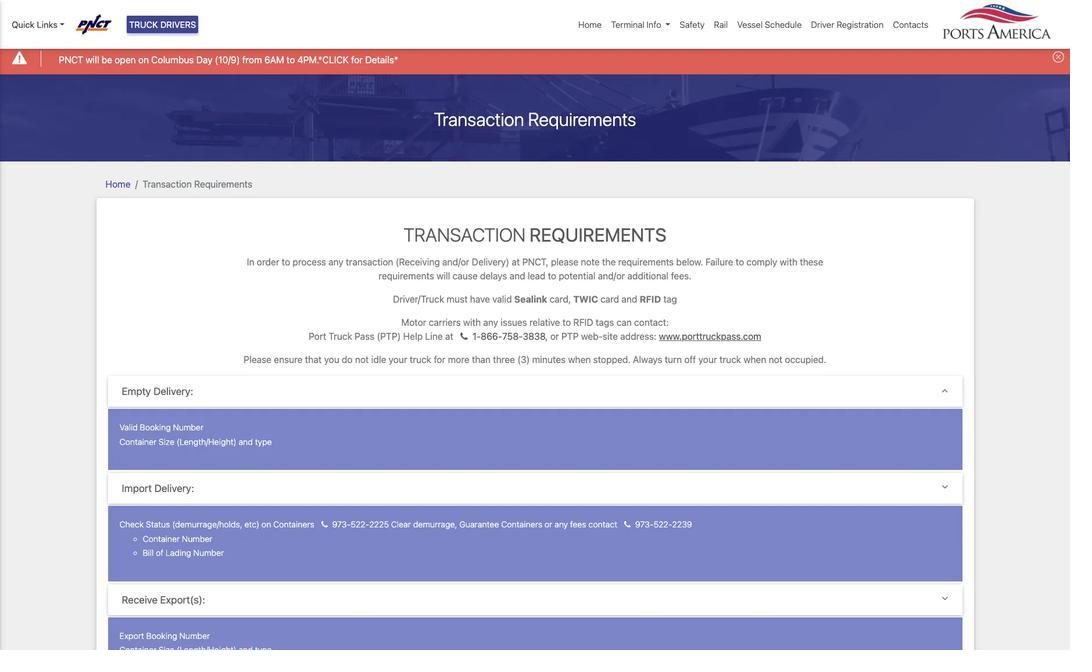 Task type: vqa. For each thing, say whether or not it's contained in the screenshot.
second angle down icon from the bottom
yes



Task type: locate. For each thing, give the bounding box(es) containing it.
1 horizontal spatial truck
[[720, 355, 742, 365]]

1 horizontal spatial home link
[[574, 13, 607, 36]]

0 vertical spatial transaction requirements
[[434, 108, 637, 130]]

empty delivery: tab panel
[[108, 409, 963, 473]]

2 vertical spatial transaction requirements
[[404, 224, 667, 246]]

requirements
[[528, 108, 637, 130], [194, 179, 252, 189], [530, 224, 667, 246]]

973-522-2239 link
[[620, 520, 692, 530]]

2 when from the left
[[744, 355, 767, 365]]

to right order
[[282, 257, 290, 267]]

phone image inside 973-522-2225 link
[[321, 521, 328, 530]]

details*
[[365, 54, 398, 65]]

truck down www.porttruckpass.com link
[[720, 355, 742, 365]]

number
[[173, 423, 204, 433], [182, 534, 213, 544], [193, 548, 224, 558], [179, 631, 210, 641]]

angle down image inside receive export(s): link
[[942, 594, 949, 604]]

0 horizontal spatial rfid
[[574, 317, 594, 328]]

0 horizontal spatial containers
[[273, 520, 315, 530]]

1 vertical spatial booking
[[146, 631, 177, 641]]

day
[[196, 54, 213, 65]]

0 vertical spatial truck
[[129, 19, 158, 30]]

phone image left 1-
[[461, 332, 468, 341]]

0 horizontal spatial and
[[239, 437, 253, 447]]

vessel
[[738, 19, 763, 30]]

containers right etc)
[[273, 520, 315, 530]]

additional
[[628, 271, 669, 281]]

1 horizontal spatial any
[[484, 317, 498, 328]]

ensure
[[274, 355, 303, 365]]

truck left drivers
[[129, 19, 158, 30]]

2 containers from the left
[[501, 520, 543, 530]]

1 vertical spatial container
[[143, 534, 180, 544]]

1 horizontal spatial for
[[434, 355, 446, 365]]

2 973- from the left
[[636, 520, 654, 530]]

phone image inside 1-866-758-3838 link
[[461, 332, 468, 341]]

when down the ptp on the bottom right of page
[[568, 355, 591, 365]]

2 angle down image from the top
[[942, 483, 949, 493]]

at down carriers
[[445, 331, 454, 342]]

0 vertical spatial home
[[579, 19, 602, 30]]

phone image right contact
[[624, 521, 631, 530]]

with up 1-
[[463, 317, 481, 328]]

help
[[403, 331, 423, 342]]

and right card
[[622, 294, 638, 305]]

973-522-2239
[[633, 520, 692, 530]]

delivery: right import
[[154, 483, 194, 495]]

etc)
[[245, 520, 259, 530]]

with left these
[[780, 257, 798, 267]]

transaction
[[346, 257, 393, 267]]

1 vertical spatial on
[[262, 520, 271, 530]]

occupied.
[[785, 355, 827, 365]]

2 522- from the left
[[654, 520, 673, 530]]

your right off at bottom
[[699, 355, 717, 365]]

0 vertical spatial and
[[510, 271, 525, 281]]

booking up size
[[140, 423, 171, 433]]

order
[[257, 257, 279, 267]]

driver/truck
[[393, 294, 444, 305]]

0 horizontal spatial any
[[329, 257, 344, 267]]

truck down help
[[410, 355, 432, 365]]

number inside 'receive export(s):' tab panel
[[179, 631, 210, 641]]

1 vertical spatial rfid
[[574, 317, 594, 328]]

0 horizontal spatial your
[[389, 355, 407, 365]]

when
[[568, 355, 591, 365], [744, 355, 767, 365]]

to inside pnct will be open on columbus day (10/9) from 6am to 4pm.*click for details* link
[[287, 54, 295, 65]]

0 vertical spatial rfid
[[640, 294, 661, 305]]

pnct will be open on columbus day (10/9) from 6am to 4pm.*click for details* alert
[[0, 43, 1071, 74]]

with inside in order to process any transaction (receiving and/or delivery) at pnct, please note the requirements below. failure to comply with these requirements will cause delays and lead to potential and/or additional fees.
[[780, 257, 798, 267]]

1 horizontal spatial 973-
[[636, 520, 654, 530]]

and/or down the
[[598, 271, 625, 281]]

0 horizontal spatial for
[[351, 54, 363, 65]]

truck
[[410, 355, 432, 365], [720, 355, 742, 365]]

973- left 2225
[[332, 520, 351, 530]]

1 vertical spatial angle down image
[[942, 483, 949, 493]]

receive export(s):
[[122, 594, 205, 606]]

for
[[351, 54, 363, 65], [434, 355, 446, 365]]

rfid left tag
[[640, 294, 661, 305]]

booking inside 'receive export(s):' tab panel
[[146, 631, 177, 641]]

2 vertical spatial and
[[239, 437, 253, 447]]

to right lead
[[548, 271, 557, 281]]

1 973- from the left
[[332, 520, 351, 530]]

terminal
[[611, 19, 645, 30]]

clear
[[391, 520, 411, 530]]

(10/9)
[[215, 54, 240, 65]]

1 vertical spatial with
[[463, 317, 481, 328]]

tab list
[[108, 376, 963, 651]]

0 horizontal spatial phone image
[[321, 521, 328, 530]]

1 vertical spatial will
[[437, 271, 450, 281]]

1 truck from the left
[[410, 355, 432, 365]]

with inside motor carriers with any issues relative to rfid tags can contact: port truck pass (ptp) help line at
[[463, 317, 481, 328]]

not
[[355, 355, 369, 365], [769, 355, 783, 365]]

please
[[551, 257, 579, 267]]

pass
[[355, 331, 375, 342]]

1 vertical spatial at
[[445, 331, 454, 342]]

0 vertical spatial delivery:
[[154, 386, 193, 398]]

any right the process
[[329, 257, 344, 267]]

angle down image for receive export(s):
[[942, 594, 949, 604]]

will left be
[[86, 54, 99, 65]]

0 horizontal spatial home link
[[106, 179, 131, 189]]

1-866-758-3838 link
[[456, 331, 546, 342]]

1 horizontal spatial rfid
[[640, 294, 661, 305]]

angle down image inside import delivery: link
[[942, 483, 949, 493]]

will left cause
[[437, 271, 450, 281]]

on inside alert
[[138, 54, 149, 65]]

0 horizontal spatial home
[[106, 179, 131, 189]]

please ensure that you do not idle your truck for more than three (3) minutes when stopped. always turn off your truck when not occupied.
[[244, 355, 827, 365]]

and/or up cause
[[443, 257, 470, 267]]

will inside in order to process any transaction (receiving and/or delivery) at pnct, please note the requirements below. failure to comply with these requirements will cause delays and lead to potential and/or additional fees.
[[437, 271, 450, 281]]

more
[[448, 355, 470, 365]]

1 vertical spatial and/or
[[598, 271, 625, 281]]

home link
[[574, 13, 607, 36], [106, 179, 131, 189]]

booking right export
[[146, 631, 177, 641]]

1 vertical spatial for
[[434, 355, 446, 365]]

973-522-2225 link
[[317, 520, 389, 530]]

1 horizontal spatial and
[[510, 271, 525, 281]]

1 when from the left
[[568, 355, 591, 365]]

schedule
[[765, 19, 802, 30]]

or right ,
[[551, 331, 559, 342]]

phone image inside 973-522-2239 link
[[624, 521, 631, 530]]

your right idle at the bottom left of the page
[[389, 355, 407, 365]]

0 horizontal spatial requirements
[[379, 271, 434, 281]]

phone image
[[461, 332, 468, 341], [321, 521, 328, 530], [624, 521, 631, 530]]

card
[[601, 294, 619, 305]]

2 horizontal spatial and
[[622, 294, 638, 305]]

to inside motor carriers with any issues relative to rfid tags can contact: port truck pass (ptp) help line at
[[563, 317, 571, 328]]

import delivery: tab panel
[[108, 507, 963, 584]]

0 horizontal spatial 973-
[[332, 520, 351, 530]]

tag
[[664, 294, 677, 305]]

1 containers from the left
[[273, 520, 315, 530]]

1 horizontal spatial phone image
[[461, 332, 468, 341]]

any inside import delivery: tab panel
[[555, 520, 568, 530]]

2 your from the left
[[699, 355, 717, 365]]

truck right port
[[329, 331, 352, 342]]

0 vertical spatial and/or
[[443, 257, 470, 267]]

close image
[[1053, 51, 1065, 63]]

not right do
[[355, 355, 369, 365]]

(3)
[[518, 355, 530, 365]]

1 horizontal spatial will
[[437, 271, 450, 281]]

0 vertical spatial on
[[138, 54, 149, 65]]

1 horizontal spatial when
[[744, 355, 767, 365]]

0 horizontal spatial when
[[568, 355, 591, 365]]

and inside in order to process any transaction (receiving and/or delivery) at pnct, please note the requirements below. failure to comply with these requirements will cause delays and lead to potential and/or additional fees.
[[510, 271, 525, 281]]

pnct will be open on columbus day (10/9) from 6am to 4pm.*click for details* link
[[59, 53, 398, 67]]

vessel schedule
[[738, 19, 802, 30]]

1 horizontal spatial your
[[699, 355, 717, 365]]

pnct,
[[523, 257, 549, 267]]

1 vertical spatial truck
[[329, 331, 352, 342]]

0 horizontal spatial truck
[[410, 355, 432, 365]]

522-
[[351, 520, 369, 530], [654, 520, 673, 530]]

turn
[[665, 355, 682, 365]]

or left fees
[[545, 520, 553, 530]]

0 horizontal spatial at
[[445, 331, 454, 342]]

requirements up additional
[[619, 257, 674, 267]]

1 your from the left
[[389, 355, 407, 365]]

and left lead
[[510, 271, 525, 281]]

1 vertical spatial and
[[622, 294, 638, 305]]

973- left 2239 on the bottom of page
[[636, 520, 654, 530]]

and left type
[[239, 437, 253, 447]]

2 truck from the left
[[720, 355, 742, 365]]

booking for valid
[[140, 423, 171, 433]]

1 horizontal spatial truck
[[329, 331, 352, 342]]

booking inside valid booking number container size (length/height) and type
[[140, 423, 171, 433]]

1 horizontal spatial with
[[780, 257, 798, 267]]

status
[[146, 520, 170, 530]]

your
[[389, 355, 407, 365], [699, 355, 717, 365]]

973-522-2225
[[330, 520, 389, 530]]

ptp
[[562, 331, 579, 342]]

angle down image for import delivery:
[[942, 483, 949, 493]]

delivery: right empty
[[154, 386, 193, 398]]

0 horizontal spatial will
[[86, 54, 99, 65]]

1 horizontal spatial not
[[769, 355, 783, 365]]

0 vertical spatial at
[[512, 257, 520, 267]]

0 vertical spatial angle down image
[[942, 386, 949, 396]]

links
[[37, 19, 58, 30]]

0 horizontal spatial 522-
[[351, 520, 369, 530]]

to up the ptp on the bottom right of page
[[563, 317, 571, 328]]

must
[[447, 294, 468, 305]]

at left pnct,
[[512, 257, 520, 267]]

on
[[138, 54, 149, 65], [262, 520, 271, 530]]

2 not from the left
[[769, 355, 783, 365]]

motor carriers with any issues relative to rfid tags can contact: port truck pass (ptp) help line at
[[309, 317, 669, 342]]

safety link
[[675, 13, 710, 36]]

0 vertical spatial requirements
[[619, 257, 674, 267]]

requirements
[[619, 257, 674, 267], [379, 271, 434, 281]]

or inside tab panel
[[545, 520, 553, 530]]

0 vertical spatial will
[[86, 54, 99, 65]]

0 vertical spatial for
[[351, 54, 363, 65]]

1 not from the left
[[355, 355, 369, 365]]

on right open
[[138, 54, 149, 65]]

any up the 866-
[[484, 317, 498, 328]]

any
[[329, 257, 344, 267], [484, 317, 498, 328], [555, 520, 568, 530]]

to right failure
[[736, 257, 744, 267]]

truck
[[129, 19, 158, 30], [329, 331, 352, 342]]

rfid up web- on the right
[[574, 317, 594, 328]]

angle down image for empty delivery:
[[942, 386, 949, 396]]

requirements down (receiving
[[379, 271, 434, 281]]

container up of
[[143, 534, 180, 544]]

failure
[[706, 257, 734, 267]]

0 vertical spatial container
[[120, 437, 157, 447]]

when down www.porttruckpass.com
[[744, 355, 767, 365]]

not left occupied.
[[769, 355, 783, 365]]

0 horizontal spatial on
[[138, 54, 149, 65]]

973- for 973-522-2239
[[636, 520, 654, 530]]

758-
[[502, 331, 523, 342]]

2 vertical spatial angle down image
[[942, 594, 949, 604]]

1 vertical spatial or
[[545, 520, 553, 530]]

for left more
[[434, 355, 446, 365]]

1 522- from the left
[[351, 520, 369, 530]]

1 horizontal spatial 522-
[[654, 520, 673, 530]]

1 vertical spatial any
[[484, 317, 498, 328]]

0 horizontal spatial not
[[355, 355, 369, 365]]

2 vertical spatial any
[[555, 520, 568, 530]]

transaction requirements
[[434, 108, 637, 130], [143, 179, 252, 189], [404, 224, 667, 246]]

truck inside motor carriers with any issues relative to rfid tags can contact: port truck pass (ptp) help line at
[[329, 331, 352, 342]]

and inside valid booking number container size (length/height) and type
[[239, 437, 253, 447]]

cause
[[453, 271, 478, 281]]

import delivery: link
[[122, 483, 949, 495]]

transaction
[[434, 108, 524, 130], [143, 179, 192, 189], [404, 224, 526, 246]]

carriers
[[429, 317, 461, 328]]

phone image for 973-522-2225
[[321, 521, 328, 530]]

angle down image
[[942, 386, 949, 396], [942, 483, 949, 493], [942, 594, 949, 604]]

on inside import delivery: tab panel
[[262, 520, 271, 530]]

3838
[[523, 331, 546, 342]]

export
[[120, 631, 144, 641]]

container down the valid
[[120, 437, 157, 447]]

booking for export
[[146, 631, 177, 641]]

(length/height)
[[177, 437, 237, 447]]

1 vertical spatial delivery:
[[154, 483, 194, 495]]

1 horizontal spatial on
[[262, 520, 271, 530]]

2 horizontal spatial any
[[555, 520, 568, 530]]

phone image left 973-522-2225
[[321, 521, 328, 530]]

off
[[685, 355, 696, 365]]

866-
[[481, 331, 502, 342]]

registration
[[837, 19, 884, 30]]

2 horizontal spatial phone image
[[624, 521, 631, 530]]

1 horizontal spatial at
[[512, 257, 520, 267]]

containers down import delivery: link
[[501, 520, 543, 530]]

terminal info link
[[607, 13, 675, 36]]

bill
[[143, 548, 154, 558]]

0 vertical spatial with
[[780, 257, 798, 267]]

potential
[[559, 271, 596, 281]]

any left fees
[[555, 520, 568, 530]]

0 vertical spatial any
[[329, 257, 344, 267]]

angle down image inside empty delivery: link
[[942, 386, 949, 396]]

motor
[[401, 317, 427, 328]]

1 horizontal spatial containers
[[501, 520, 543, 530]]

to right 6am
[[287, 54, 295, 65]]

1 horizontal spatial requirements
[[619, 257, 674, 267]]

of
[[156, 548, 164, 558]]

containers
[[273, 520, 315, 530], [501, 520, 543, 530]]

for left details*
[[351, 54, 363, 65]]

export(s):
[[160, 594, 205, 606]]

empty delivery: link
[[122, 386, 949, 398]]

3 angle down image from the top
[[942, 594, 949, 604]]

0 horizontal spatial with
[[463, 317, 481, 328]]

on right etc)
[[262, 520, 271, 530]]

0 vertical spatial booking
[[140, 423, 171, 433]]

1 angle down image from the top
[[942, 386, 949, 396]]

card,
[[550, 294, 571, 305]]

open
[[115, 54, 136, 65]]



Task type: describe. For each thing, give the bounding box(es) containing it.
contact:
[[634, 317, 669, 328]]

check
[[120, 520, 144, 530]]

address:
[[621, 331, 657, 342]]

idle
[[371, 355, 386, 365]]

minutes
[[532, 355, 566, 365]]

0 vertical spatial home link
[[574, 13, 607, 36]]

import delivery:
[[122, 483, 194, 495]]

valid booking number container size (length/height) and type
[[120, 423, 272, 447]]

2239
[[672, 520, 692, 530]]

always
[[633, 355, 663, 365]]

can
[[617, 317, 632, 328]]

number inside valid booking number container size (length/height) and type
[[173, 423, 204, 433]]

(demurrage/holds,
[[172, 520, 242, 530]]

1 vertical spatial requirements
[[379, 271, 434, 281]]

rfid inside motor carriers with any issues relative to rfid tags can contact: port truck pass (ptp) help line at
[[574, 317, 594, 328]]

on for columbus
[[138, 54, 149, 65]]

check status (demurrage/holds, etc) on containers
[[120, 520, 317, 530]]

drivers
[[160, 19, 196, 30]]

you
[[324, 355, 339, 365]]

the
[[602, 257, 616, 267]]

container inside valid booking number container size (length/height) and type
[[120, 437, 157, 447]]

contact
[[589, 520, 618, 530]]

1 vertical spatial home
[[106, 179, 131, 189]]

at inside motor carriers with any issues relative to rfid tags can contact: port truck pass (ptp) help line at
[[445, 331, 454, 342]]

phone image for 973-522-2239
[[624, 521, 631, 530]]

truck drivers link
[[127, 16, 198, 33]]

phone image for 1-866-758-3838
[[461, 332, 468, 341]]

valid
[[120, 423, 138, 433]]

1 vertical spatial requirements
[[194, 179, 252, 189]]

terminal info
[[611, 19, 662, 30]]

web-
[[581, 331, 603, 342]]

in
[[247, 257, 254, 267]]

receive export(s): tab panel
[[108, 618, 963, 651]]

1-866-758-3838
[[470, 331, 546, 342]]

comply
[[747, 257, 778, 267]]

driver registration
[[811, 19, 884, 30]]

at inside in order to process any transaction (receiving and/or delivery) at pnct, please note the requirements below. failure to comply with these requirements will cause delays and lead to potential and/or additional fees.
[[512, 257, 520, 267]]

522- for 2239
[[654, 520, 673, 530]]

for inside alert
[[351, 54, 363, 65]]

rail
[[714, 19, 728, 30]]

any inside in order to process any transaction (receiving and/or delivery) at pnct, please note the requirements below. failure to comply with these requirements will cause delays and lead to potential and/or additional fees.
[[329, 257, 344, 267]]

(receiving
[[396, 257, 440, 267]]

driver
[[811, 19, 835, 30]]

quick
[[12, 19, 35, 30]]

type
[[255, 437, 272, 447]]

from
[[242, 54, 262, 65]]

pnct will be open on columbus day (10/9) from 6am to 4pm.*click for details*
[[59, 54, 398, 65]]

import
[[122, 483, 152, 495]]

on for containers
[[262, 520, 271, 530]]

receive export(s): link
[[122, 594, 949, 606]]

, or ptp web-site address: www.porttruckpass.com
[[546, 331, 762, 342]]

2 vertical spatial transaction
[[404, 224, 526, 246]]

2225
[[369, 520, 389, 530]]

three
[[493, 355, 515, 365]]

valid
[[493, 294, 512, 305]]

1 horizontal spatial home
[[579, 19, 602, 30]]

1 vertical spatial home link
[[106, 179, 131, 189]]

pnct
[[59, 54, 83, 65]]

delivery: for import delivery:
[[154, 483, 194, 495]]

0 horizontal spatial truck
[[129, 19, 158, 30]]

fees.
[[671, 271, 692, 281]]

0 vertical spatial or
[[551, 331, 559, 342]]

(ptp)
[[377, 331, 401, 342]]

below.
[[677, 257, 704, 267]]

vessel schedule link
[[733, 13, 807, 36]]

lead
[[528, 271, 546, 281]]

tab list containing empty delivery:
[[108, 376, 963, 651]]

fees
[[570, 520, 587, 530]]

quick links
[[12, 19, 58, 30]]

1-
[[473, 331, 481, 342]]

site
[[603, 331, 618, 342]]

rail link
[[710, 13, 733, 36]]

lading
[[166, 548, 191, 558]]

relative
[[530, 317, 560, 328]]

please
[[244, 355, 272, 365]]

safety
[[680, 19, 705, 30]]

1 horizontal spatial and/or
[[598, 271, 625, 281]]

truck drivers
[[129, 19, 196, 30]]

2 vertical spatial requirements
[[530, 224, 667, 246]]

522- for 2225
[[351, 520, 369, 530]]

1 vertical spatial transaction
[[143, 179, 192, 189]]

have
[[470, 294, 490, 305]]

in order to process any transaction (receiving and/or delivery) at pnct, please note the requirements below. failure to comply with these requirements will cause delays and lead to potential and/or additional fees.
[[247, 257, 824, 281]]

these
[[800, 257, 824, 267]]

port
[[309, 331, 326, 342]]

any inside motor carriers with any issues relative to rfid tags can contact: port truck pass (ptp) help line at
[[484, 317, 498, 328]]

www.porttruckpass.com
[[659, 331, 762, 342]]

will inside pnct will be open on columbus day (10/9) from 6am to 4pm.*click for details* link
[[86, 54, 99, 65]]

contacts link
[[889, 13, 934, 36]]

stopped.
[[594, 355, 631, 365]]

empty delivery:
[[122, 386, 193, 398]]

0 vertical spatial requirements
[[528, 108, 637, 130]]

columbus
[[151, 54, 194, 65]]

0 vertical spatial transaction
[[434, 108, 524, 130]]

twic
[[574, 294, 598, 305]]

,
[[546, 331, 548, 342]]

973- for 973-522-2225
[[332, 520, 351, 530]]

0 horizontal spatial and/or
[[443, 257, 470, 267]]

container number bill of lading number
[[143, 534, 224, 558]]

delivery: for empty delivery:
[[154, 386, 193, 398]]

do
[[342, 355, 353, 365]]

container inside container number bill of lading number
[[143, 534, 180, 544]]

sealink
[[515, 294, 547, 305]]

4pm.*click
[[298, 54, 349, 65]]

guarantee
[[460, 520, 499, 530]]

note
[[581, 257, 600, 267]]

delivery)
[[472, 257, 509, 267]]

empty
[[122, 386, 151, 398]]

receive
[[122, 594, 158, 606]]

driver/truck must have valid sealink card, twic card and rfid tag
[[393, 294, 677, 305]]

1 vertical spatial transaction requirements
[[143, 179, 252, 189]]



